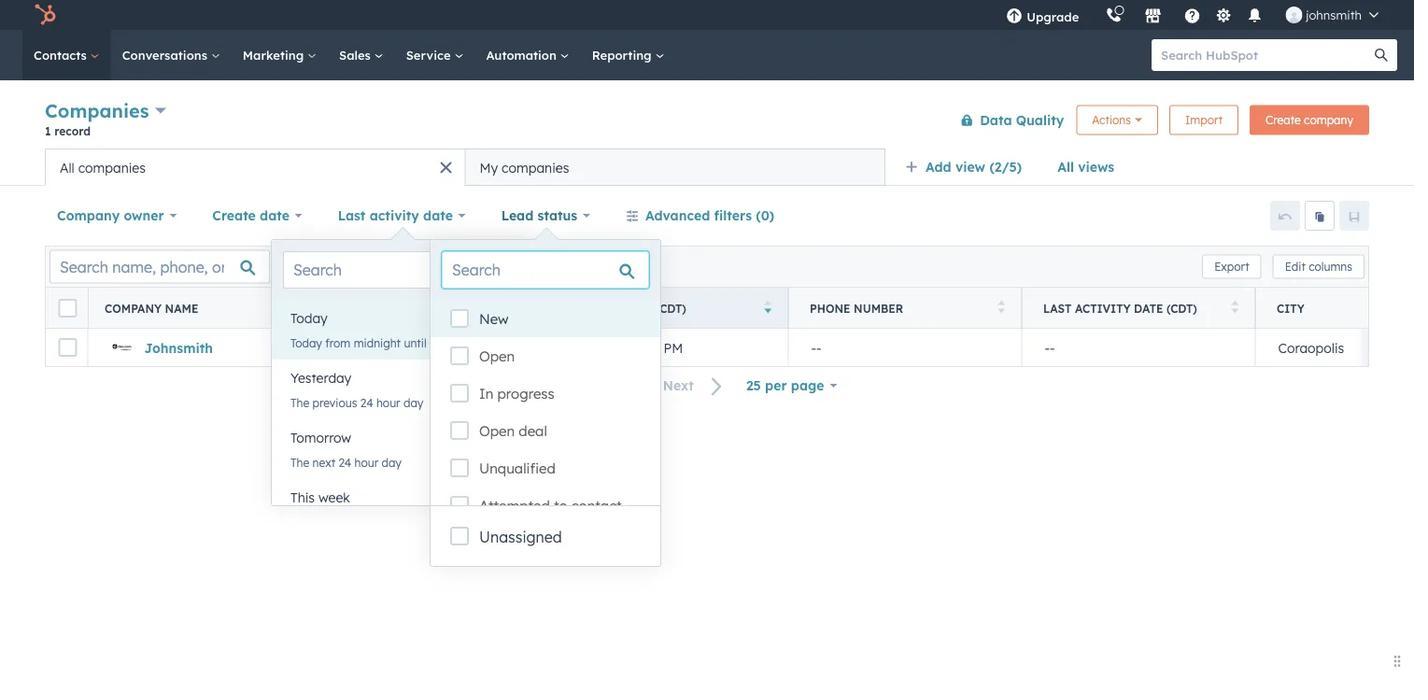 Task type: vqa. For each thing, say whether or not it's contained in the screenshot.
8th 0
no



Task type: locate. For each thing, give the bounding box(es) containing it.
0 vertical spatial owner
[[124, 207, 164, 224]]

4 press to sort. element from the left
[[1232, 300, 1239, 316]]

date
[[623, 301, 653, 315], [1134, 301, 1164, 315]]

companies up company owner popup button
[[78, 159, 146, 176]]

2 - from the left
[[817, 339, 822, 356]]

1 -- from the left
[[811, 339, 822, 356]]

3:34
[[635, 339, 660, 356]]

day up this week 'button'
[[382, 455, 402, 469]]

upgrade
[[1027, 9, 1079, 24]]

hour for yesterday
[[376, 396, 400, 410]]

1 companies from the left
[[78, 159, 146, 176]]

create up at
[[576, 301, 620, 315]]

(johnsmith43233@gmail.com)
[[451, 339, 634, 356]]

create for create date
[[212, 207, 256, 224]]

menu
[[993, 0, 1392, 30]]

the inside the tomorrow the next 24 hour day
[[291, 455, 309, 469]]

search search field for new
[[442, 251, 649, 289]]

2 all from the left
[[60, 159, 74, 176]]

companies inside my companies button
[[502, 159, 569, 176]]

1 search search field from the left
[[283, 251, 521, 289]]

1 horizontal spatial 24
[[360, 396, 373, 410]]

0 horizontal spatial press to sort. image
[[531, 300, 538, 313]]

views
[[1078, 159, 1115, 175]]

last left activity
[[338, 207, 366, 224]]

at
[[619, 339, 631, 356]]

import
[[1186, 113, 1223, 127]]

list box containing today
[[272, 300, 533, 539]]

descending sort. press to sort ascending. image
[[765, 300, 772, 313]]

last left 'activity'
[[1044, 301, 1072, 315]]

0 horizontal spatial --
[[811, 339, 822, 356]]

press to sort. element
[[298, 300, 305, 316], [531, 300, 538, 316], [998, 300, 1005, 316], [1232, 300, 1239, 316]]

hubspot link
[[22, 4, 70, 26]]

1 horizontal spatial create
[[576, 301, 620, 315]]

data
[[980, 112, 1012, 128]]

2 search search field from the left
[[442, 251, 649, 289]]

list box containing new
[[431, 300, 661, 524]]

1 date from the left
[[260, 207, 290, 224]]

1 vertical spatial create
[[212, 207, 256, 224]]

1 horizontal spatial companies
[[502, 159, 569, 176]]

contacts
[[34, 47, 90, 63]]

date inside popup button
[[260, 207, 290, 224]]

johnsmith link
[[144, 339, 213, 356]]

0 vertical spatial open
[[479, 348, 515, 365]]

1 open from the top
[[479, 348, 515, 365]]

reporting
[[592, 47, 655, 63]]

0 horizontal spatial companies
[[78, 159, 146, 176]]

1 all from the left
[[1058, 159, 1074, 175]]

date right 'activity'
[[1134, 301, 1164, 315]]

1 vertical spatial last
[[1044, 301, 1072, 315]]

2 press to sort. image from the left
[[998, 300, 1005, 313]]

2 date from the left
[[423, 207, 453, 224]]

company
[[1304, 113, 1354, 127]]

2 press to sort. element from the left
[[531, 300, 538, 316]]

today up the from
[[291, 310, 328, 327]]

city
[[1277, 301, 1305, 315]]

date down all companies button
[[260, 207, 290, 224]]

service link
[[395, 30, 475, 80]]

create inside button
[[1266, 113, 1301, 127]]

company left name
[[105, 301, 162, 315]]

1 vertical spatial the
[[291, 455, 309, 469]]

create
[[1266, 113, 1301, 127], [212, 207, 256, 224], [576, 301, 620, 315]]

0 horizontal spatial all
[[60, 159, 74, 176]]

Search search field
[[283, 251, 521, 289], [442, 251, 649, 289]]

-- inside button
[[811, 339, 822, 356]]

advanced filters (0) button
[[614, 197, 787, 234]]

in
[[479, 385, 494, 403]]

company inside company owner popup button
[[57, 207, 120, 224]]

john smith (johnsmith43233@gmail.com)
[[378, 339, 634, 356]]

0 vertical spatial hour
[[376, 396, 400, 410]]

1 horizontal spatial all
[[1058, 159, 1074, 175]]

1 horizontal spatial last
[[1044, 301, 1072, 315]]

the down yesterday
[[291, 396, 309, 410]]

phone
[[810, 301, 851, 315]]

yesterday the previous 24 hour day
[[291, 370, 423, 410]]

hour inside the tomorrow the next 24 hour day
[[355, 455, 379, 469]]

create company
[[1266, 113, 1354, 127]]

company owner up midnight
[[343, 301, 447, 315]]

2 open from the top
[[479, 422, 515, 440]]

all down 1 record
[[60, 159, 74, 176]]

tomorrow button
[[272, 419, 533, 457]]

last inside dropdown button
[[338, 207, 366, 224]]

create company button
[[1250, 105, 1370, 135]]

1 vertical spatial 24
[[339, 455, 351, 469]]

24 inside the "yesterday the previous 24 hour day"
[[360, 396, 373, 410]]

1 list box from the left
[[272, 300, 533, 539]]

record
[[54, 124, 91, 138]]

1 press to sort. image from the left
[[531, 300, 538, 313]]

0 horizontal spatial date
[[623, 301, 653, 315]]

view
[[956, 159, 986, 175]]

attempted
[[479, 497, 550, 515]]

2 horizontal spatial create
[[1266, 113, 1301, 127]]

per
[[765, 377, 787, 394]]

0 vertical spatial create
[[1266, 113, 1301, 127]]

1 horizontal spatial press to sort. image
[[998, 300, 1005, 313]]

1 horizontal spatial date
[[423, 207, 453, 224]]

all
[[1058, 159, 1074, 175], [60, 159, 74, 176]]

2 horizontal spatial press to sort. image
[[1232, 300, 1239, 313]]

25 per page
[[746, 377, 824, 394]]

open left 'deal'
[[479, 422, 515, 440]]

hubspot image
[[34, 4, 56, 26]]

notifications image
[[1247, 8, 1263, 25]]

0 vertical spatial the
[[291, 396, 309, 410]]

last for last activity date
[[338, 207, 366, 224]]

-- down last activity date (cdt)
[[1045, 339, 1055, 356]]

today button
[[272, 300, 533, 337]]

sales
[[339, 47, 374, 63]]

menu containing johnsmith
[[993, 0, 1392, 30]]

hour
[[376, 396, 400, 410], [355, 455, 379, 469]]

hour right next
[[355, 455, 379, 469]]

date up today at 3:34 pm
[[623, 301, 653, 315]]

24 for tomorrow
[[339, 455, 351, 469]]

settings link
[[1212, 5, 1235, 25]]

2 vertical spatial create
[[576, 301, 620, 315]]

1 horizontal spatial (cdt)
[[1167, 301, 1198, 315]]

2 list box from the left
[[431, 300, 661, 524]]

3 press to sort. element from the left
[[998, 300, 1005, 316]]

3 press to sort. image from the left
[[1232, 300, 1239, 313]]

the for yesterday
[[291, 396, 309, 410]]

the inside the "yesterday the previous 24 hour day"
[[291, 396, 309, 410]]

company
[[57, 207, 120, 224], [105, 301, 162, 315], [343, 301, 400, 315]]

open
[[479, 348, 515, 365], [479, 422, 515, 440]]

companies inside all companies button
[[78, 159, 146, 176]]

-
[[811, 339, 817, 356], [817, 339, 822, 356], [1045, 339, 1050, 356], [1050, 339, 1055, 356]]

2 the from the top
[[291, 455, 309, 469]]

service
[[406, 47, 454, 63]]

date
[[260, 207, 290, 224], [423, 207, 453, 224]]

descending sort. press to sort ascending. element
[[765, 300, 772, 316]]

3 - from the left
[[1045, 339, 1050, 356]]

conversations
[[122, 47, 211, 63]]

add
[[926, 159, 952, 175]]

create date (cdt)
[[576, 301, 687, 315]]

reporting link
[[581, 30, 676, 80]]

calling icon image
[[1106, 7, 1122, 24]]

number
[[854, 301, 904, 315]]

company owner down all companies
[[57, 207, 164, 224]]

0 horizontal spatial company owner
[[57, 207, 164, 224]]

list box
[[272, 300, 533, 539], [431, 300, 661, 524]]

open deal
[[479, 422, 547, 440]]

0 vertical spatial company owner
[[57, 207, 164, 224]]

1 press to sort. element from the left
[[298, 300, 305, 316]]

today left at
[[578, 339, 615, 356]]

name
[[165, 301, 199, 315]]

1 record
[[45, 124, 91, 138]]

export
[[1215, 260, 1250, 274]]

press to sort. element for company owner
[[531, 300, 538, 316]]

page
[[791, 377, 824, 394]]

1 horizontal spatial date
[[1134, 301, 1164, 315]]

2 companies from the left
[[502, 159, 569, 176]]

companies
[[78, 159, 146, 176], [502, 159, 569, 176]]

1 vertical spatial day
[[382, 455, 402, 469]]

create date
[[212, 207, 290, 224]]

0 horizontal spatial date
[[260, 207, 290, 224]]

0 horizontal spatial (cdt)
[[656, 301, 687, 315]]

2 -- from the left
[[1045, 339, 1055, 356]]

next button
[[657, 374, 734, 398]]

automation link
[[475, 30, 581, 80]]

1 vertical spatial company owner
[[343, 301, 447, 315]]

owner up until
[[403, 301, 447, 315]]

create for create company
[[1266, 113, 1301, 127]]

the left next
[[291, 455, 309, 469]]

day up tomorrow button
[[404, 396, 423, 410]]

list box for search search box corresponding to new
[[431, 300, 661, 524]]

press to sort. image
[[531, 300, 538, 313], [998, 300, 1005, 313], [1232, 300, 1239, 313]]

(cdt) up pm
[[656, 301, 687, 315]]

1 horizontal spatial day
[[404, 396, 423, 410]]

company owner button
[[45, 197, 189, 234]]

companies for all companies
[[78, 159, 146, 176]]

1 horizontal spatial --
[[1045, 339, 1055, 356]]

24 right next
[[339, 455, 351, 469]]

0 horizontal spatial last
[[338, 207, 366, 224]]

week
[[319, 490, 350, 506]]

search search field down the lead status popup button at the top
[[442, 251, 649, 289]]

owner inside popup button
[[124, 207, 164, 224]]

Search name, phone, or domain search field
[[50, 250, 270, 284]]

data quality
[[980, 112, 1064, 128]]

company up midnight
[[343, 301, 400, 315]]

automation
[[486, 47, 560, 63]]

activity
[[370, 207, 419, 224]]

marketplaces button
[[1134, 0, 1173, 30]]

all views link
[[1046, 149, 1127, 186]]

open for open
[[479, 348, 515, 365]]

0 horizontal spatial day
[[382, 455, 402, 469]]

current
[[450, 336, 487, 350]]

all inside button
[[60, 159, 74, 176]]

search search field up today "button" on the left top
[[283, 251, 521, 289]]

0 vertical spatial day
[[404, 396, 423, 410]]

day for yesterday
[[404, 396, 423, 410]]

date right activity
[[423, 207, 453, 224]]

actions button
[[1077, 105, 1158, 135]]

all left views
[[1058, 159, 1074, 175]]

press to sort. image for company owner
[[531, 300, 538, 313]]

company down all companies
[[57, 207, 120, 224]]

owner up search name, phone, or domain search field
[[124, 207, 164, 224]]

lead
[[501, 207, 534, 224]]

1 horizontal spatial owner
[[403, 301, 447, 315]]

0 horizontal spatial owner
[[124, 207, 164, 224]]

create inside popup button
[[212, 207, 256, 224]]

--
[[811, 339, 822, 356], [1045, 339, 1055, 356]]

next
[[313, 455, 335, 469]]

add view (2/5) button
[[893, 149, 1046, 186]]

all for all views
[[1058, 159, 1074, 175]]

1 vertical spatial hour
[[355, 455, 379, 469]]

open down new
[[479, 348, 515, 365]]

create left company
[[1266, 113, 1301, 127]]

0 vertical spatial last
[[338, 207, 366, 224]]

hour up tomorrow button
[[376, 396, 400, 410]]

1 horizontal spatial company owner
[[343, 301, 447, 315]]

create down all companies button
[[212, 207, 256, 224]]

marketing
[[243, 47, 307, 63]]

1 vertical spatial open
[[479, 422, 515, 440]]

0 horizontal spatial 24
[[339, 455, 351, 469]]

24 inside the tomorrow the next 24 hour day
[[339, 455, 351, 469]]

0 vertical spatial 24
[[360, 396, 373, 410]]

companies button
[[45, 97, 166, 124]]

companies right 'my'
[[502, 159, 569, 176]]

1 the from the top
[[291, 396, 309, 410]]

1 vertical spatial owner
[[403, 301, 447, 315]]

day inside the "yesterday the previous 24 hour day"
[[404, 396, 423, 410]]

0 horizontal spatial create
[[212, 207, 256, 224]]

1 - from the left
[[811, 339, 817, 356]]

day inside the tomorrow the next 24 hour day
[[382, 455, 402, 469]]

(cdt) right 'activity'
[[1167, 301, 1198, 315]]

hour inside the "yesterday the previous 24 hour day"
[[376, 396, 400, 410]]

-- up page
[[811, 339, 822, 356]]

my
[[480, 159, 498, 176]]

24 right previous
[[360, 396, 373, 410]]



Task type: describe. For each thing, give the bounding box(es) containing it.
4 - from the left
[[1050, 339, 1055, 356]]

until
[[404, 336, 427, 350]]

open for open deal
[[479, 422, 515, 440]]

tomorrow the next 24 hour day
[[291, 430, 402, 469]]

unqualified
[[479, 460, 556, 477]]

-- button
[[789, 329, 1022, 366]]

actions
[[1092, 113, 1131, 127]]

contact
[[572, 497, 622, 515]]

in progress
[[479, 385, 555, 403]]

coraopolis
[[1279, 339, 1345, 356]]

today today from midnight until the current time
[[291, 310, 514, 350]]

activity
[[1075, 301, 1131, 315]]

help image
[[1184, 8, 1201, 25]]

the
[[430, 336, 447, 350]]

add view (2/5)
[[926, 159, 1022, 175]]

lead status button
[[489, 197, 603, 234]]

status
[[538, 207, 578, 224]]

john smith image
[[1286, 7, 1303, 23]]

create for create date (cdt)
[[576, 301, 620, 315]]

john smith (johnsmith43233@gmail.com) button
[[321, 329, 634, 366]]

the for tomorrow
[[291, 455, 309, 469]]

24 for yesterday
[[360, 396, 373, 410]]

1
[[45, 124, 51, 138]]

press to sort. element for phone number
[[998, 300, 1005, 316]]

25 per page button
[[734, 367, 849, 405]]

johnsmith
[[1306, 7, 1362, 22]]

day for tomorrow
[[382, 455, 402, 469]]

to
[[554, 497, 568, 515]]

2 date from the left
[[1134, 301, 1164, 315]]

create date button
[[200, 197, 315, 234]]

this
[[291, 490, 315, 506]]

lead status
[[501, 207, 578, 224]]

yesterday button
[[272, 360, 533, 397]]

today left the from
[[291, 336, 322, 350]]

all views
[[1058, 159, 1115, 175]]

all companies
[[60, 159, 146, 176]]

contacts link
[[22, 30, 111, 80]]

new
[[479, 310, 509, 328]]

1 (cdt) from the left
[[656, 301, 687, 315]]

company owner inside popup button
[[57, 207, 164, 224]]

data quality button
[[948, 101, 1065, 139]]

advanced filters (0)
[[646, 207, 775, 224]]

last activity date
[[338, 207, 453, 224]]

smith
[[412, 339, 448, 356]]

midnight
[[354, 336, 401, 350]]

search button
[[1366, 39, 1398, 71]]

settings image
[[1215, 8, 1232, 25]]

edit
[[1285, 260, 1306, 274]]

date inside dropdown button
[[423, 207, 453, 224]]

advanced
[[646, 207, 710, 224]]

press to sort. element for last activity date (cdt)
[[1232, 300, 1239, 316]]

companies
[[45, 99, 149, 122]]

2 (cdt) from the left
[[1167, 301, 1198, 315]]

search search field for today from midnight until the current time
[[283, 251, 521, 289]]

quality
[[1016, 112, 1064, 128]]

unassigned
[[479, 528, 562, 547]]

columns
[[1309, 260, 1353, 274]]

time
[[490, 336, 514, 350]]

john
[[378, 339, 409, 356]]

hour for tomorrow
[[355, 455, 379, 469]]

edit columns
[[1285, 260, 1353, 274]]

companies for my companies
[[502, 159, 569, 176]]

export button
[[1203, 255, 1262, 279]]

today at 3:34 pm
[[578, 339, 683, 356]]

attempted to contact
[[479, 497, 622, 515]]

press to sort. image
[[298, 300, 305, 313]]

Search HubSpot search field
[[1152, 39, 1381, 71]]

johnsmith
[[144, 339, 213, 356]]

1 date from the left
[[623, 301, 653, 315]]

search image
[[1375, 49, 1388, 62]]

my companies button
[[465, 149, 886, 186]]

deal
[[519, 422, 547, 440]]

upgrade image
[[1006, 8, 1023, 25]]

filters
[[714, 207, 752, 224]]

all for all companies
[[60, 159, 74, 176]]

import button
[[1170, 105, 1239, 135]]

list box for search search box for today from midnight until the current time
[[272, 300, 533, 539]]

today for today at 3:34 pm
[[578, 339, 615, 356]]

progress
[[497, 385, 555, 403]]

last activity date button
[[326, 197, 478, 234]]

(0)
[[756, 207, 775, 224]]

companies banner
[[45, 96, 1370, 149]]

notifications button
[[1239, 0, 1271, 30]]

marketplaces image
[[1145, 8, 1162, 25]]

previous
[[313, 396, 357, 410]]

(2/5)
[[990, 159, 1022, 175]]

phone number
[[810, 301, 904, 315]]

help button
[[1177, 0, 1208, 30]]

tomorrow
[[291, 430, 351, 446]]

25
[[746, 377, 761, 394]]

pm
[[664, 339, 683, 356]]

johnsmith button
[[1275, 0, 1390, 30]]

yesterday
[[291, 370, 352, 386]]

last for last activity date (cdt)
[[1044, 301, 1072, 315]]

edit columns button
[[1273, 255, 1365, 279]]

press to sort. image for last activity date (cdt)
[[1232, 300, 1239, 313]]

press to sort. image for phone number
[[998, 300, 1005, 313]]

next
[[663, 378, 694, 394]]

this week button
[[272, 479, 533, 517]]

conversations link
[[111, 30, 232, 80]]

today for today today from midnight until the current time
[[291, 310, 328, 327]]



